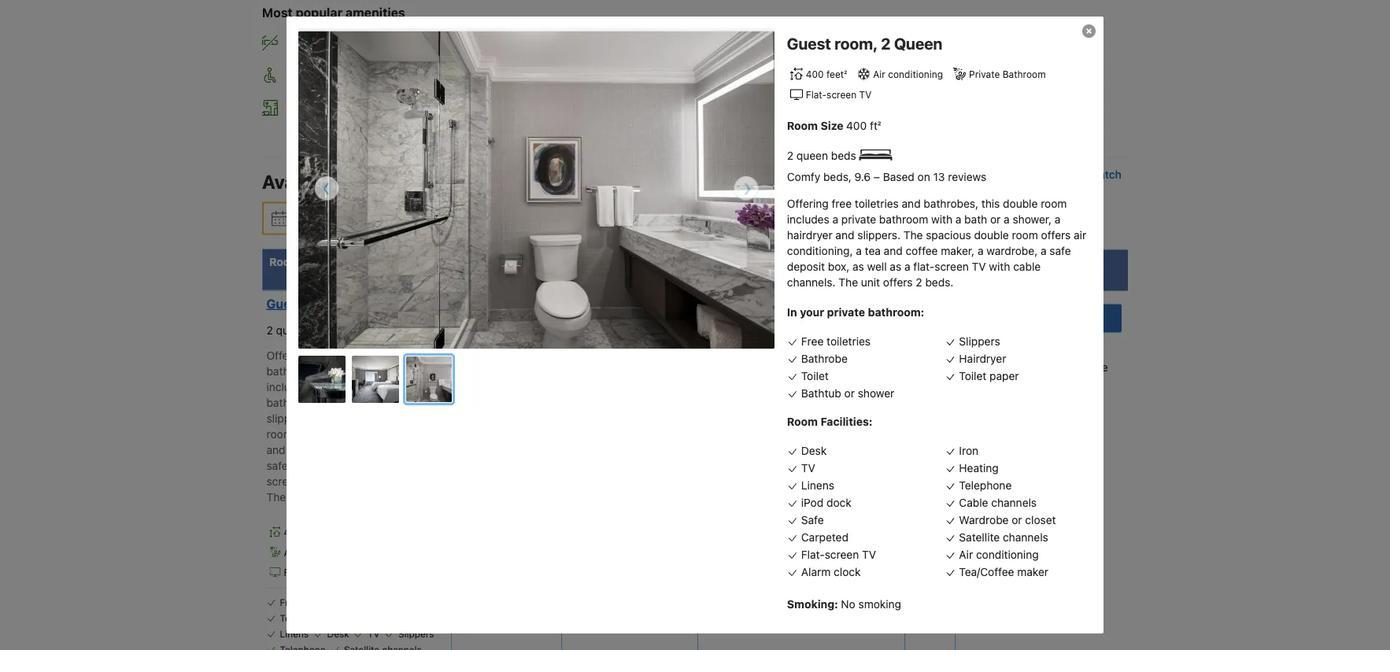 Task type: vqa. For each thing, say whether or not it's contained in the screenshot.
BEDS inside the dialog dialog
yes



Task type: locate. For each thing, give the bounding box(es) containing it.
nights
[[644, 255, 678, 268]]

0 vertical spatial no
[[722, 524, 735, 535]]

1 horizontal spatial no
[[841, 598, 856, 611]]

before
[[806, 488, 835, 499]]

1 vertical spatial air conditioning
[[959, 548, 1039, 561]]

for for price
[[612, 255, 628, 268]]

refundable
[[746, 298, 797, 309]]

0 horizontal spatial free toiletries
[[280, 597, 341, 608]]

1 horizontal spatial for
[[612, 255, 628, 268]]

5 down pay in advance
[[745, 340, 751, 351]]

0 vertical spatial slippers
[[959, 335, 1000, 348]]

​ right smoking:
[[841, 598, 841, 611]]

free for hairdryer
[[801, 335, 824, 348]]

1 horizontal spatial toilet
[[801, 369, 829, 382]]

room facilities: ​
[[787, 415, 876, 428]]

0 vertical spatial guest
[[787, 34, 831, 52]]

with down wardrobe,
[[989, 260, 1010, 273]]

tea/coffee maker
[[959, 565, 1049, 578]]

for for facilities
[[334, 69, 348, 82]]

400 feet² up attached
[[284, 527, 325, 538]]

2 queen beds up photo of guest room, 2 queen #1
[[267, 324, 339, 337]]

site right alarm
[[832, 559, 848, 570]]

2 • from the top
[[707, 320, 712, 331]]

free inside the dialog dialog
[[801, 335, 824, 348]]

screen down attached bathroom
[[305, 567, 335, 578]]

double down bath
[[974, 229, 1009, 242]]

all
[[392, 102, 404, 115]]

room for 1
[[676, 212, 703, 225]]

0 vertical spatial 2 queen beds
[[787, 149, 859, 162]]

400 up the size at the right
[[806, 69, 824, 80]]

0 vertical spatial on
[[918, 171, 930, 184]]

400 feet² inside the dialog dialog
[[806, 69, 847, 80]]

the up coffee
[[904, 229, 923, 242]]

room up shower,
[[1041, 197, 1067, 210]]

mon, mar 18 button
[[287, 204, 364, 233]]

free toiletries inside the dialog dialog
[[801, 335, 871, 348]]

bar
[[480, 102, 497, 115]]

1 horizontal spatial bathroom
[[879, 213, 928, 226]]

2 queen beds up "beds,"
[[787, 149, 859, 162]]

0 vertical spatial smoking
[[313, 37, 356, 50]]

free
[[832, 197, 852, 210]]

it only takes 2 minutes confirmation is immediate
[[975, 342, 1108, 374]]

slippers.
[[858, 229, 901, 242]]

room
[[1041, 197, 1067, 210], [676, 212, 703, 225], [1012, 229, 1038, 242]]

1 vertical spatial with
[[989, 260, 1010, 273]]

400 left "ft²"
[[846, 119, 867, 132]]

channels
[[991, 496, 1037, 509], [1003, 531, 1049, 544]]

offering free toiletries and bathrobes, this double room includes a private bathroom with a bath or a shower, a hairdryer and slippers. the spacious double room offers air conditioning, a tea and coffee maker, a wardrobe, a safe deposit box, as well as a flat-screen tv with cable channels. the unit offers 2 beds.
[[787, 197, 1087, 289]]

• for only 5 rooms left on our site
[[707, 340, 712, 351]]

1 vertical spatial room
[[676, 212, 703, 225]]

or
[[990, 213, 1001, 226], [845, 387, 855, 400], [1012, 513, 1022, 526]]

facilities for disabled guests
[[287, 69, 432, 82]]

no up property
[[722, 524, 735, 535]]

screen
[[827, 89, 857, 100], [935, 260, 969, 273], [825, 548, 859, 561], [305, 567, 335, 578]]

march
[[837, 488, 865, 499]]

fitness
[[429, 37, 465, 50]]

• down your
[[707, 298, 712, 309]]

shower
[[858, 387, 895, 400]]

2 our from the top
[[815, 559, 830, 570]]

1 horizontal spatial 400
[[806, 69, 824, 80]]

on left 13 on the top of page
[[918, 171, 930, 184]]

room down the bathtub
[[787, 415, 818, 428]]

1 horizontal spatial the
[[904, 229, 923, 242]]

a left tea
[[856, 245, 862, 258]]

1 horizontal spatial desk
[[801, 444, 827, 457]]

2 site from the top
[[832, 559, 848, 570]]

only 5 rooms left on our site down advance
[[722, 340, 848, 351]]

1 vertical spatial channels
[[1003, 531, 1049, 544]]

fri, mar 29 button
[[374, 204, 443, 233]]

channels for cable channels
[[991, 496, 1037, 509]]

no inside the dialog dialog
[[841, 598, 856, 611]]

parking
[[508, 69, 546, 82]]

change
[[825, 212, 865, 225]]

1 horizontal spatial rooms
[[912, 271, 949, 284]]

satellite channels
[[959, 531, 1049, 544]]

1 horizontal spatial room,
[[835, 34, 878, 52]]

toiletries for slippers
[[302, 597, 341, 608]]

free toiletries up bathrobe
[[801, 335, 871, 348]]

1 vertical spatial private
[[827, 306, 865, 319]]

ipod
[[801, 496, 824, 509]]

1 vertical spatial tea/coffee
[[959, 565, 1014, 578]]

1 • from the top
[[707, 298, 712, 309]]

mon,
[[294, 212, 320, 225]]

flat-screen tv
[[806, 89, 872, 100], [801, 548, 876, 561], [284, 567, 350, 578]]

only down the pay
[[722, 340, 742, 351]]

feet² inside the dialog dialog
[[827, 69, 847, 80]]

site
[[832, 340, 848, 351], [832, 559, 848, 570]]

rooms
[[407, 102, 442, 115], [912, 271, 949, 284]]

1 only from the top
[[722, 340, 742, 351]]

the down box,
[[839, 276, 858, 289]]

no down clock at right bottom
[[841, 598, 856, 611]]

free toiletries down attached
[[280, 597, 341, 608]]

1 occupancy image from the left
[[456, 298, 467, 308]]

0 vertical spatial guest room, 2 queen
[[787, 34, 943, 52]]

0 vertical spatial photo of guest room, 2 queen #3 image
[[298, 31, 775, 349]]

occupancy image
[[467, 298, 477, 308], [487, 298, 497, 308]]

occupancy image
[[456, 298, 467, 308], [477, 298, 487, 308]]

bathroom up slippers. on the top right of page
[[879, 213, 928, 226]]

0 horizontal spatial occupancy image
[[467, 298, 477, 308]]

1 horizontal spatial non-
[[722, 298, 746, 309]]

deposit
[[787, 260, 825, 273]]

minutes
[[1049, 342, 1089, 355]]

in right the pay
[[741, 319, 748, 330]]

1 site from the top
[[832, 340, 848, 351]]

0 vertical spatial •
[[707, 298, 712, 309]]

0 horizontal spatial in
[[380, 102, 389, 115]]

0 horizontal spatial with
[[931, 213, 953, 226]]

or left shower
[[845, 387, 855, 400]]

0 horizontal spatial air conditioning
[[873, 69, 943, 80]]

satellite
[[959, 531, 1000, 544]]

bathroom:
[[868, 306, 925, 319]]

tea/coffee down facilities
[[287, 102, 343, 115]]

1 vertical spatial slippers
[[398, 629, 434, 640]]

with up spacious
[[931, 213, 953, 226]]

excluded:
[[571, 339, 611, 348]]

0 horizontal spatial queen
[[276, 324, 308, 337]]

2 occupancy image from the left
[[487, 298, 497, 308]]

1 vertical spatial free
[[722, 488, 743, 499]]

or down this
[[990, 213, 1001, 226]]

room left type
[[269, 255, 300, 268]]

queen
[[797, 149, 828, 162], [276, 324, 308, 337]]

site up bathrobe
[[832, 340, 848, 351]]

facilities:
[[821, 415, 873, 428]]

1 horizontal spatial or
[[990, 213, 1001, 226]]

2 vertical spatial •
[[707, 340, 712, 351]]

for left disabled
[[334, 69, 348, 82]]

0 vertical spatial 400 feet²
[[806, 69, 847, 80]]

1 horizontal spatial occupancy image
[[487, 298, 497, 308]]

1 vertical spatial room,
[[306, 296, 341, 311]]

2 horizontal spatial 400
[[846, 119, 867, 132]]

a right shower,
[[1055, 213, 1061, 226]]

hairdryer
[[787, 229, 833, 242]]

most
[[262, 5, 293, 20]]

and right tea
[[884, 245, 903, 258]]

queen up comfy at the right top
[[797, 149, 828, 162]]

0 vertical spatial room
[[1041, 197, 1067, 210]]

toiletries up search
[[855, 197, 899, 210]]

1 · from the left
[[601, 212, 604, 225]]

– left pay
[[835, 524, 841, 535]]

0 horizontal spatial tea/coffee
[[287, 102, 343, 115]]

and down change
[[836, 229, 855, 242]]

bathrobe
[[801, 352, 848, 365]]

1 horizontal spatial –
[[874, 171, 880, 184]]

flat-screen tv up the room size 400 ft²
[[806, 89, 872, 100]]

alarm clock
[[801, 565, 861, 578]]

non- up the pay
[[722, 298, 746, 309]]

1 horizontal spatial ·
[[662, 212, 665, 225]]

3 • from the top
[[707, 340, 712, 351]]

private down free
[[842, 213, 876, 226]]

room down shower,
[[1012, 229, 1038, 242]]

0 vertical spatial site
[[832, 340, 848, 351]]

cable
[[959, 496, 988, 509]]

a right the maker,
[[978, 245, 984, 258]]

0 vertical spatial air conditioning
[[873, 69, 943, 80]]

tea/coffee down satellite
[[959, 565, 1014, 578]]

rooms right all
[[407, 102, 442, 115]]

bathroom inside offering free toiletries and bathrobes, this double room includes a private bathroom with a bath or a shower, a hairdryer and slippers. the spacious double room offers air conditioning, a tea and coffee maker, a wardrobe, a safe deposit box, as well as a flat-screen tv with cable channels. the unit offers 2 beds.
[[879, 213, 928, 226]]

only
[[722, 340, 742, 351], [722, 559, 742, 570]]

0 horizontal spatial mar
[[323, 212, 343, 225]]

private up "bar"
[[469, 69, 505, 82]]

beds,
[[824, 171, 852, 184]]

smoking down clock at right bottom
[[859, 598, 901, 611]]

room for room size 400 ft²
[[787, 119, 818, 132]]

flat- up the size at the right
[[806, 89, 827, 100]]

flat-screen tv up alarm clock
[[801, 548, 876, 561]]

coffee
[[906, 245, 938, 258]]

excluded: 17.5 % tax
[[571, 339, 656, 348]]

room inside "button"
[[676, 212, 703, 225]]

toiletries for hairdryer
[[827, 335, 871, 348]]

free up 16,
[[722, 488, 743, 499]]

0 vertical spatial left
[[784, 340, 798, 351]]

air
[[1074, 229, 1087, 242]]

channels down closet
[[1003, 531, 1049, 544]]

1 horizontal spatial room
[[1012, 229, 1038, 242]]

2 inside offering free toiletries and bathrobes, this double room includes a private bathroom with a bath or a shower, a hairdryer and slippers. the spacious double room offers air conditioning, a tea and coffee maker, a wardrobe, a safe deposit box, as well as a flat-screen tv with cable channels. the unit offers 2 beds.
[[916, 276, 923, 289]]

2 · from the left
[[662, 212, 665, 225]]

beds down guest room, 2 queen link
[[311, 324, 336, 337]]

0 horizontal spatial for
[[334, 69, 348, 82]]

as left well
[[853, 260, 864, 273]]

bathtub or shower
[[801, 387, 895, 400]]

1 horizontal spatial as
[[890, 260, 902, 273]]

left left alarm
[[784, 559, 798, 570]]

0 vertical spatial only 5 rooms left on our site
[[722, 340, 848, 351]]

1 vertical spatial 400
[[846, 119, 867, 132]]

air up "ft²"
[[873, 69, 886, 80]]

linens
[[801, 479, 835, 492], [280, 629, 309, 640]]

0 vertical spatial free
[[801, 335, 824, 348]]

shower,
[[1013, 213, 1052, 226]]

room, inside the dialog dialog
[[835, 34, 878, 52]]

beds up "beds,"
[[831, 149, 856, 162]]

0 horizontal spatial non-
[[287, 37, 313, 50]]

linens inside the dialog dialog
[[801, 479, 835, 492]]

air
[[873, 69, 886, 80], [959, 548, 973, 561]]

offers
[[1041, 229, 1071, 242], [883, 276, 913, 289]]

or for bathtub or shower
[[845, 387, 855, 400]]

0 vertical spatial 5
[[745, 340, 751, 351]]

0 horizontal spatial bathroom
[[327, 547, 370, 558]]

on up bathrobe
[[801, 340, 812, 351]]

flat-
[[806, 89, 827, 100], [801, 548, 825, 561], [284, 567, 305, 578]]

as
[[853, 260, 864, 273], [890, 260, 902, 273]]

offers down well
[[883, 276, 913, 289]]

dock
[[827, 496, 852, 509]]

private inside offering free toiletries and bathrobes, this double room includes a private bathroom with a bath or a shower, a hairdryer and slippers. the spacious double room offers air conditioning, a tea and coffee maker, a wardrobe, a safe deposit box, as well as a flat-screen tv with cable channels. the unit offers 2 beds.
[[842, 213, 876, 226]]

0 vertical spatial free toiletries
[[801, 335, 871, 348]]

2 vertical spatial or
[[1012, 513, 1022, 526]]

or for wardrobe or closet
[[1012, 513, 1022, 526]]

private right the your
[[827, 306, 865, 319]]

for left 11
[[612, 255, 628, 268]]

non- for smoking
[[287, 37, 313, 50]]

photo of guest room, 2 queen #3 image
[[298, 31, 775, 349], [406, 357, 453, 404]]

mar
[[323, 212, 343, 225], [400, 212, 420, 225]]

restaurant
[[645, 37, 700, 50]]

2 as from the left
[[890, 260, 902, 273]]

room,
[[835, 34, 878, 52], [306, 296, 341, 311]]

rooms down property
[[753, 559, 781, 570]]

free toiletries for toilet
[[280, 597, 341, 608]]

1 vertical spatial bathroom
[[327, 547, 370, 558]]

channels up wardrobe or closet
[[991, 496, 1037, 509]]

0 horizontal spatial or
[[845, 387, 855, 400]]

air down satellite
[[959, 548, 973, 561]]

2 vertical spatial free
[[280, 597, 299, 608]]

feet² up the room size 400 ft²
[[827, 69, 847, 80]]

2 vertical spatial on
[[801, 559, 812, 570]]

0 vertical spatial queen
[[797, 149, 828, 162]]

queen inside the dialog dialog
[[797, 149, 828, 162]]

2 occupancy image from the left
[[477, 298, 487, 308]]

2024
[[737, 503, 761, 514]]

0 vertical spatial air
[[873, 69, 886, 80]]

non- up facilities
[[287, 37, 313, 50]]

toiletries inside offering free toiletries and bathrobes, this double room includes a private bathroom with a bath or a shower, a hairdryer and slippers. the spacious double room offers air conditioning, a tea and coffee maker, a wardrobe, a safe deposit box, as well as a flat-screen tv with cable channels. the unit offers 2 beds.
[[855, 197, 899, 210]]

free toiletries
[[801, 335, 871, 348], [280, 597, 341, 608]]

flat- up alarm
[[801, 548, 825, 561]]

1 horizontal spatial slippers
[[959, 335, 1000, 348]]

tea/coffee inside the dialog dialog
[[959, 565, 1014, 578]]

this
[[982, 197, 1000, 210]]

0 horizontal spatial conditioning
[[888, 69, 943, 80]]

0 vertical spatial feet²
[[827, 69, 847, 80]]

5 down property
[[745, 559, 751, 570]]

slippers
[[959, 335, 1000, 348], [398, 629, 434, 640]]

2 inside it only takes 2 minutes confirmation is immediate
[[1039, 342, 1046, 355]]

0 horizontal spatial air
[[873, 69, 886, 80]]

tea/coffee for tea/coffee maker in all rooms
[[287, 102, 343, 115]]

tv inside offering free toiletries and bathrobes, this double room includes a private bathroom with a bath or a shower, a hairdryer and slippers. the spacious double room offers air conditioning, a tea and coffee maker, a wardrobe, a safe deposit box, as well as a flat-screen tv with cable channels. the unit offers 2 beds.
[[972, 260, 986, 273]]

room right the 1
[[676, 212, 703, 225]]

0 horizontal spatial as
[[853, 260, 864, 273]]

on inside the dialog dialog
[[918, 171, 930, 184]]

bathroom
[[879, 213, 928, 226], [327, 547, 370, 558]]

free down attached
[[280, 597, 299, 608]]

•
[[707, 298, 712, 309], [707, 320, 712, 331], [707, 340, 712, 351]]

· left 0
[[601, 212, 604, 225]]

conditioning
[[888, 69, 943, 80], [976, 548, 1039, 561]]

· left the 1
[[662, 212, 665, 225]]

– right 9.6
[[874, 171, 880, 184]]

or up satellite channels
[[1012, 513, 1022, 526]]

1 horizontal spatial private
[[969, 69, 1000, 80]]

private left bathroom
[[969, 69, 1000, 80]]

room for room service
[[538, 37, 568, 50]]

2 only from the top
[[722, 559, 742, 570]]

toiletries down in your private bathroom:
[[827, 335, 871, 348]]

a down bathrobes,
[[956, 213, 962, 226]]

in left all
[[380, 102, 389, 115]]

29
[[422, 212, 436, 225]]

queen up photo of guest room, 2 queen #1
[[276, 324, 308, 337]]

1 our from the top
[[815, 340, 830, 351]]

double up shower,
[[1003, 197, 1038, 210]]

400
[[806, 69, 824, 80], [846, 119, 867, 132], [284, 527, 302, 538]]

1 vertical spatial smoking
[[859, 598, 901, 611]]

tea/coffee for tea/coffee maker
[[959, 565, 1014, 578]]

0 vertical spatial desk
[[801, 444, 827, 457]]

1 vertical spatial guest
[[267, 296, 303, 311]]

1 vertical spatial no
[[841, 598, 856, 611]]

private inside the dialog dialog
[[969, 69, 1000, 80]]

18
[[346, 212, 358, 225]]

0 horizontal spatial beds
[[311, 324, 336, 337]]

as right well
[[890, 260, 902, 273]]

2 horizontal spatial room
[[1041, 197, 1067, 210]]

and down 'based'
[[902, 197, 921, 210]]

immediate
[[1055, 361, 1108, 374]]

5
[[745, 340, 751, 351], [745, 559, 751, 570]]

your
[[800, 306, 824, 319]]

maker
[[1017, 565, 1049, 578]]

1 horizontal spatial free toiletries
[[801, 335, 871, 348]]

comfy
[[787, 171, 821, 184]]

only down property
[[722, 559, 742, 570]]

1 horizontal spatial tea/coffee
[[959, 565, 1014, 578]]

1 private from the left
[[969, 69, 1000, 80]]

in your private bathroom:
[[787, 306, 925, 319]]

0 horizontal spatial 2 queen beds
[[267, 324, 339, 337]]

non-
[[287, 37, 313, 50], [722, 298, 746, 309]]

room
[[538, 37, 568, 50], [787, 119, 818, 132], [269, 255, 300, 268], [787, 415, 818, 428]]

1 vertical spatial only 5 rooms left on our site
[[722, 559, 848, 570]]

• right tax
[[707, 340, 712, 351]]

in
[[380, 102, 389, 115], [741, 319, 748, 330]]

2 vertical spatial room
[[1012, 229, 1038, 242]]

beds.
[[925, 276, 954, 289]]

is
[[1044, 361, 1052, 374]]

select rooms
[[912, 255, 949, 284]]

air conditioning down satellite channels
[[959, 548, 1039, 561]]

400 up attached
[[284, 527, 302, 538]]

0 horizontal spatial queen
[[355, 296, 395, 311]]

2 inside guest room, 2 queen link
[[344, 296, 352, 311]]

rooms down select
[[912, 271, 949, 284]]

0 vertical spatial our
[[815, 340, 830, 351]]

1 vertical spatial our
[[815, 559, 830, 570]]

screen down the maker,
[[935, 260, 969, 273]]

– pay at the property
[[722, 524, 888, 550]]

photo of guest room, 2 queen #1 image
[[298, 356, 346, 403]]

0 horizontal spatial private
[[469, 69, 505, 82]]

guests up all
[[397, 69, 432, 82]]

2 private from the left
[[469, 69, 505, 82]]

1 vertical spatial the
[[839, 276, 858, 289]]

only 5 rooms left on our site down the – pay at the property
[[722, 559, 848, 570]]

1 as from the left
[[853, 260, 864, 273]]

%
[[631, 339, 638, 348]]

mar left '18'
[[323, 212, 343, 225]]

paper
[[990, 369, 1019, 382]]

rooms right family
[[679, 69, 710, 82]]

0 vertical spatial in
[[380, 102, 389, 115]]

room for room facilities: ​
[[787, 415, 818, 428]]

• left the pay
[[707, 320, 712, 331]]

0 horizontal spatial free
[[280, 597, 299, 608]]

the
[[873, 524, 888, 535]]



Task type: describe. For each thing, give the bounding box(es) containing it.
search
[[868, 212, 903, 225]]

guest inside the dialog dialog
[[787, 34, 831, 52]]

family
[[643, 69, 676, 82]]

0 vertical spatial conditioning
[[888, 69, 943, 80]]

property
[[722, 539, 760, 550]]

telephone
[[959, 479, 1012, 492]]

0 horizontal spatial slippers
[[398, 629, 434, 640]]

cancellation
[[745, 488, 803, 499]]

linens for tv
[[801, 479, 835, 492]]

1 left from the top
[[784, 340, 798, 351]]

safe
[[1050, 245, 1071, 258]]

2 queen beds inside the dialog dialog
[[787, 149, 859, 162]]

dialog dialog
[[287, 17, 1390, 634]]

0 horizontal spatial no
[[722, 524, 735, 535]]

slippers inside the dialog dialog
[[959, 335, 1000, 348]]

rooms down advance
[[753, 340, 781, 351]]

tax
[[641, 339, 656, 348]]

rooms down amenities
[[359, 37, 391, 50]]

room service
[[538, 37, 607, 50]]

fri,
[[380, 212, 397, 225]]

offering
[[787, 197, 829, 210]]

– inside the – pay at the property
[[835, 524, 841, 535]]

0 horizontal spatial offers
[[883, 276, 913, 289]]

non- for refundable
[[722, 298, 746, 309]]

box,
[[828, 260, 850, 273]]

1 horizontal spatial guests
[[518, 255, 555, 268]]

room for room type
[[269, 255, 300, 268]]

1 only 5 rooms left on our site from the top
[[722, 340, 848, 351]]

takes
[[1009, 342, 1037, 355]]

0 vertical spatial 400
[[806, 69, 824, 80]]

heating
[[959, 462, 999, 475]]

1
[[668, 212, 674, 225]]

2 only 5 rooms left on our site from the top
[[722, 559, 848, 570]]

1 occupancy image from the left
[[467, 298, 477, 308]]

pay
[[843, 524, 859, 535]]

bathroom
[[1003, 69, 1046, 80]]

pay in advance
[[722, 319, 788, 330]]

pay
[[722, 319, 738, 330]]

at
[[862, 524, 871, 535]]

of
[[504, 255, 515, 268]]

closet
[[1025, 513, 1056, 526]]

unit
[[861, 276, 880, 289]]

1 horizontal spatial offers
[[1041, 229, 1071, 242]]

wardrobe,
[[987, 245, 1038, 258]]

1 vertical spatial double
[[974, 229, 1009, 242]]

0 vertical spatial with
[[931, 213, 953, 226]]

0 horizontal spatial 400
[[284, 527, 302, 538]]

16,
[[722, 503, 735, 514]]

0 vertical spatial flat-screen tv
[[806, 89, 872, 100]]

number of guests
[[458, 255, 555, 268]]

screen up clock at right bottom
[[825, 548, 859, 561]]

or inside offering free toiletries and bathrobes, this double room includes a private bathroom with a bath or a shower, a hairdryer and slippers. the spacious double room offers air conditioning, a tea and coffee maker, a wardrobe, a safe deposit box, as well as a flat-screen tv with cable channels. the unit offers 2 beds.
[[990, 213, 1001, 226]]

type
[[303, 255, 330, 268]]

cable channels
[[959, 496, 1037, 509]]

bathrobes,
[[924, 197, 979, 210]]

queen inside the dialog dialog
[[894, 34, 943, 52]]

needed
[[797, 524, 832, 535]]

amenities
[[346, 5, 405, 20]]

2 vertical spatial flat-
[[284, 567, 305, 578]]

– inside the dialog dialog
[[874, 171, 880, 184]]

smoking inside the dialog dialog
[[859, 598, 901, 611]]

smoking:
[[787, 598, 838, 611]]

your
[[705, 255, 729, 268]]

adults
[[566, 212, 598, 225]]

no prepayment needed
[[722, 524, 832, 535]]

screen inside offering free toiletries and bathrobes, this double room includes a private bathroom with a bath or a shower, a hairdryer and slippers. the spacious double room offers air conditioning, a tea and coffee maker, a wardrobe, a safe deposit box, as well as a flat-screen tv with cable channels. the unit offers 2 beds.
[[935, 260, 969, 273]]

1 horizontal spatial air conditioning
[[959, 548, 1039, 561]]

1 vertical spatial in
[[741, 319, 748, 330]]

1 vertical spatial guest room, 2 queen
[[267, 296, 395, 311]]

1 vertical spatial photo of guest room, 2 queen #3 image
[[406, 357, 453, 404]]

0 vertical spatial flat-
[[806, 89, 827, 100]]

guest room, 2 queen link
[[267, 296, 442, 312]]

1 vertical spatial queen
[[276, 324, 308, 337]]

private bathroom
[[969, 69, 1046, 80]]

free toiletries for bathrobe
[[801, 335, 871, 348]]

ipod dock
[[801, 496, 852, 509]]

2 vertical spatial and
[[884, 245, 903, 258]]

spacious
[[926, 229, 971, 242]]

1 vertical spatial rooms
[[912, 271, 949, 284]]

1 horizontal spatial with
[[989, 260, 1010, 273]]

0 horizontal spatial 400 feet²
[[284, 527, 325, 538]]

channels for satellite channels
[[1003, 531, 1049, 544]]

1 5 from the top
[[745, 340, 751, 351]]

disabled
[[351, 69, 394, 82]]

—
[[364, 212, 374, 225]]

1 horizontal spatial air
[[959, 548, 973, 561]]

children
[[617, 212, 659, 225]]

photo of guest room, 2 queen #2 image
[[352, 356, 399, 403]]

0 horizontal spatial guest
[[267, 296, 303, 311]]

0 vertical spatial and
[[902, 197, 921, 210]]

private parking
[[469, 69, 546, 82]]

11
[[630, 255, 641, 268]]

clock
[[834, 565, 861, 578]]

carpeted
[[801, 531, 849, 544]]

0 horizontal spatial ​
[[841, 598, 841, 611]]

0 horizontal spatial desk
[[327, 629, 349, 640]]

comfy beds, 9.6 –                       based on  13 reviews
[[787, 171, 987, 184]]

13
[[933, 171, 945, 184]]

linens for toilet
[[280, 629, 309, 640]]

change search
[[825, 212, 903, 225]]

wardrobe
[[959, 513, 1009, 526]]

0 horizontal spatial rooms
[[407, 102, 442, 115]]

price
[[581, 255, 609, 268]]

private for private parking
[[469, 69, 505, 82]]

hairdryer
[[959, 352, 1007, 365]]

2 vertical spatial flat-screen tv
[[284, 567, 350, 578]]

advance
[[751, 319, 788, 330]]

a left safe
[[1041, 245, 1047, 258]]

fitness center
[[429, 37, 501, 50]]

cable
[[1013, 260, 1041, 273]]

1 vertical spatial feet²
[[304, 527, 325, 538]]

beds inside the dialog dialog
[[831, 149, 856, 162]]

0 vertical spatial ​
[[876, 415, 876, 428]]

a left flat-
[[905, 260, 911, 273]]

includes
[[787, 213, 830, 226]]

0 horizontal spatial toilet
[[280, 613, 304, 624]]

1 vertical spatial and
[[836, 229, 855, 242]]

a left shower,
[[1004, 213, 1010, 226]]

2 inside 2 adults · 0 children · 1 room "button"
[[556, 212, 563, 225]]

non-smoking rooms
[[287, 37, 391, 50]]

facilities
[[287, 69, 331, 82]]

select
[[912, 255, 946, 268]]

2 5 from the top
[[745, 559, 751, 570]]

maker,
[[941, 245, 975, 258]]

toilet paper
[[959, 369, 1019, 382]]

private for private bathroom
[[969, 69, 1000, 80]]

desk inside the dialog dialog
[[801, 444, 827, 457]]

0 vertical spatial guests
[[397, 69, 432, 82]]

• for pay in advance
[[707, 320, 712, 331]]

a down free
[[833, 213, 839, 226]]

1 vertical spatial flat-screen tv
[[801, 548, 876, 561]]

screen up the room size 400 ft²
[[827, 89, 857, 100]]

0 vertical spatial double
[[1003, 197, 1038, 210]]

2 adults · 0 children · 1 room button
[[527, 204, 803, 234]]

prepayment
[[737, 524, 795, 535]]

your choices
[[705, 255, 776, 268]]

1 vertical spatial beds
[[311, 324, 336, 337]]

room for double
[[1041, 197, 1067, 210]]

flat-
[[914, 260, 935, 273]]

in
[[787, 306, 797, 319]]

1 vertical spatial on
[[801, 340, 812, 351]]

safe
[[801, 513, 824, 526]]

2 mar from the left
[[400, 212, 420, 225]]

• for non-refundable
[[707, 298, 712, 309]]

1 mar from the left
[[323, 212, 343, 225]]

2 horizontal spatial toilet
[[959, 369, 987, 382]]

maker
[[346, 102, 377, 115]]

family rooms
[[643, 69, 710, 82]]

free for slippers
[[280, 597, 299, 608]]

it
[[975, 342, 982, 355]]

2 left from the top
[[784, 559, 798, 570]]

wifi
[[583, 69, 605, 82]]

reviews
[[948, 171, 987, 184]]

number
[[458, 255, 502, 268]]

wardrobe or closet
[[959, 513, 1056, 526]]

17.5
[[613, 339, 628, 348]]

0
[[607, 212, 614, 225]]

bath
[[965, 213, 987, 226]]

guest room, 2 queen inside the dialog dialog
[[787, 34, 943, 52]]

1 vertical spatial conditioning
[[976, 548, 1039, 561]]

1 vertical spatial flat-
[[801, 548, 825, 561]]

9.6
[[855, 171, 871, 184]]



